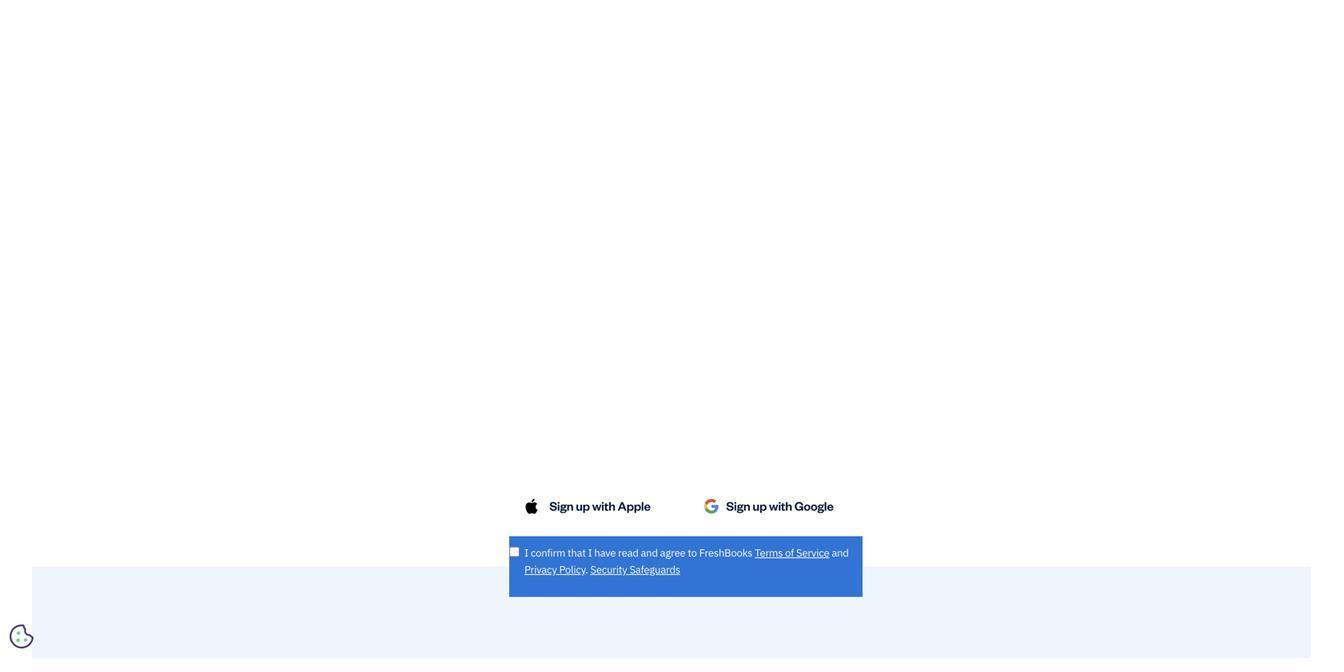 Task type: vqa. For each thing, say whether or not it's contained in the screenshot.
the Sign
yes



Task type: locate. For each thing, give the bounding box(es) containing it.
up up terms
[[753, 498, 767, 514]]

up up that
[[576, 498, 590, 514]]

and right the service
[[832, 546, 849, 560]]

confirm
[[531, 546, 565, 560]]

2 i from the left
[[588, 546, 592, 560]]

have
[[594, 546, 616, 560]]

0 horizontal spatial and
[[641, 546, 658, 560]]

and
[[641, 546, 658, 560], [832, 546, 849, 560]]

with
[[592, 498, 615, 514], [769, 498, 792, 514]]

2 and from the left
[[832, 546, 849, 560]]

1 horizontal spatial sign
[[726, 498, 750, 514]]

read
[[618, 546, 639, 560]]

up for sign up with google
[[753, 498, 767, 514]]

privacy
[[524, 563, 557, 577]]

1 horizontal spatial i
[[588, 546, 592, 560]]

i right that
[[588, 546, 592, 560]]

policy
[[559, 563, 585, 577]]

with left google
[[769, 498, 792, 514]]

.
[[585, 563, 588, 577]]

1 with from the left
[[592, 498, 615, 514]]

2 up from the left
[[753, 498, 767, 514]]

safeguards
[[630, 563, 680, 577]]

1 horizontal spatial and
[[832, 546, 849, 560]]

and up the safeguards
[[641, 546, 658, 560]]

privacy policy link
[[524, 563, 585, 577]]

sign right apple logo
[[549, 498, 574, 514]]

0 horizontal spatial i
[[524, 546, 528, 560]]

that
[[568, 546, 586, 560]]

0 horizontal spatial up
[[576, 498, 590, 514]]

2 sign from the left
[[726, 498, 750, 514]]

sign up with google link
[[689, 488, 863, 526]]

1 sign from the left
[[549, 498, 574, 514]]

with left apple
[[592, 498, 615, 514]]

1 up from the left
[[576, 498, 590, 514]]

sign
[[549, 498, 574, 514], [726, 498, 750, 514]]

0 horizontal spatial with
[[592, 498, 615, 514]]

with for google
[[769, 498, 792, 514]]

i
[[524, 546, 528, 560], [588, 546, 592, 560]]

sign right google logo
[[726, 498, 750, 514]]

i left confirm
[[524, 546, 528, 560]]

freshbooks
[[699, 546, 752, 560]]

2 with from the left
[[769, 498, 792, 514]]

1 horizontal spatial up
[[753, 498, 767, 514]]

up
[[576, 498, 590, 514], [753, 498, 767, 514]]

1 horizontal spatial with
[[769, 498, 792, 514]]

cookie preferences image
[[10, 625, 34, 649]]

0 horizontal spatial sign
[[549, 498, 574, 514]]

terms of service link
[[755, 546, 829, 560]]

None checkbox
[[509, 547, 520, 558]]



Task type: describe. For each thing, give the bounding box(es) containing it.
cookie consent banner dialog
[[12, 462, 252, 647]]

apple
[[618, 498, 651, 514]]

terms
[[755, 546, 783, 560]]

1 i from the left
[[524, 546, 528, 560]]

sign up with apple
[[549, 498, 651, 514]]

with for apple
[[592, 498, 615, 514]]

up for sign up with apple
[[576, 498, 590, 514]]

agree
[[660, 546, 686, 560]]

sign up with google
[[726, 498, 834, 514]]

security safeguards link
[[590, 563, 680, 577]]

security
[[590, 563, 627, 577]]

apple logo image
[[524, 499, 540, 515]]

1 and from the left
[[641, 546, 658, 560]]

sign for sign up with google
[[726, 498, 750, 514]]

of
[[785, 546, 794, 560]]

sign for sign up with apple
[[549, 498, 574, 514]]

google
[[794, 498, 834, 514]]

to
[[688, 546, 697, 560]]

google logo image
[[704, 488, 720, 526]]

service
[[796, 546, 829, 560]]

i confirm that i have read and agree to freshbooks terms of service and privacy policy . security safeguards
[[524, 546, 849, 577]]

sign up with apple link
[[509, 489, 683, 525]]



